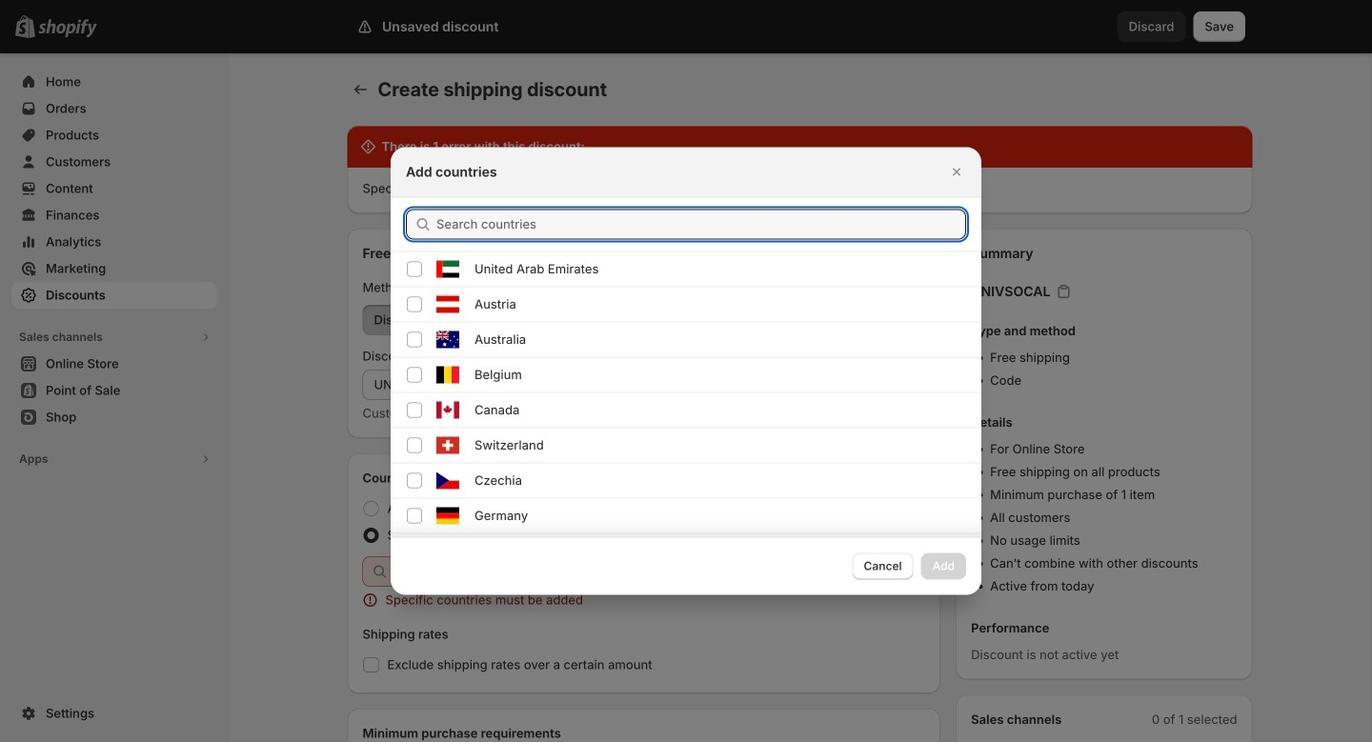 Task type: describe. For each thing, give the bounding box(es) containing it.
shopify image
[[38, 19, 97, 38]]

Search countries text field
[[437, 209, 966, 240]]



Task type: locate. For each thing, give the bounding box(es) containing it.
dialog
[[0, 147, 1372, 742]]



Task type: vqa. For each thing, say whether or not it's contained in the screenshot.
dialog
yes



